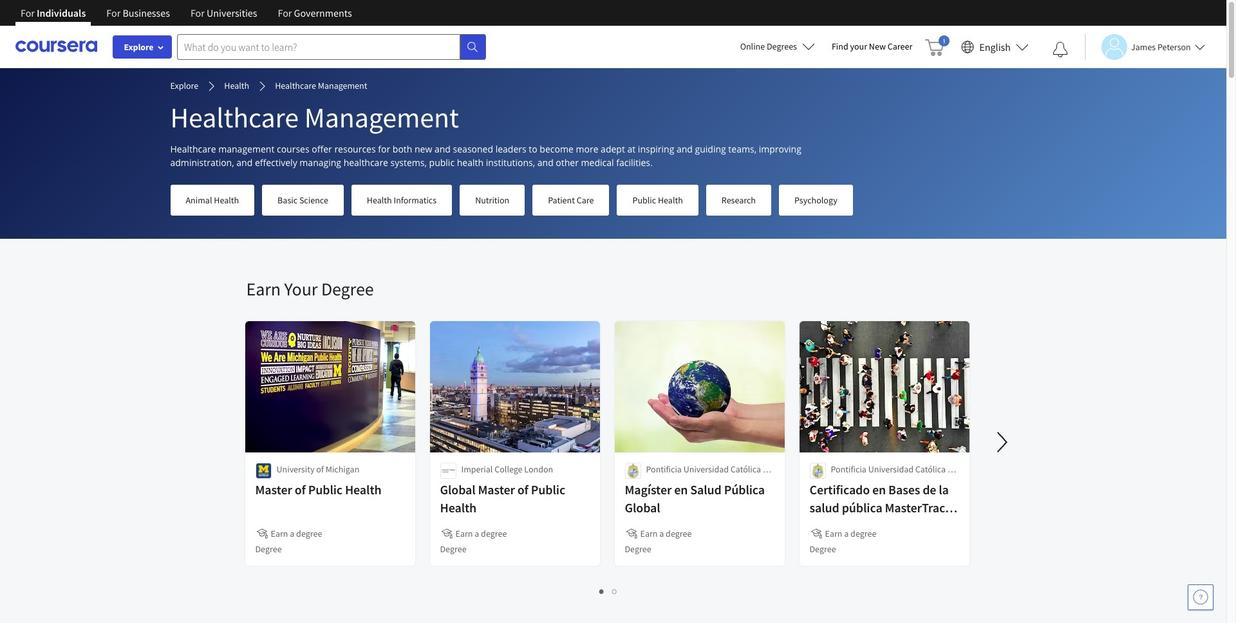 Task type: describe. For each thing, give the bounding box(es) containing it.
2 button
[[609, 584, 621, 599]]

university
[[277, 464, 315, 475]]

degrees
[[767, 41, 797, 52]]

and down management
[[237, 156, 253, 169]]

pontificia universidad católica de chile for salud
[[646, 464, 772, 488]]

find your new career
[[832, 41, 913, 52]]

basic science
[[278, 194, 328, 206]]

2 horizontal spatial public
[[633, 194, 656, 206]]

0 vertical spatial healthcare
[[275, 80, 316, 91]]

1 vertical spatial healthcare management
[[170, 100, 459, 135]]

degree for certificado en bases de la salud pública mastertrack® certificate
[[810, 543, 836, 555]]

teams,
[[729, 143, 757, 155]]

online
[[740, 41, 765, 52]]

for businesses
[[106, 6, 170, 19]]

pontificia for magíster
[[646, 464, 682, 475]]

degree for global master of public health
[[440, 543, 467, 555]]

shopping cart: 1 item image
[[926, 35, 950, 56]]

james peterson
[[1131, 41, 1191, 52]]

1 vertical spatial explore
[[170, 80, 199, 91]]

management
[[218, 143, 275, 155]]

research link
[[706, 185, 771, 216]]

salud
[[690, 482, 722, 498]]

explore button
[[113, 35, 172, 59]]

de for magíster en salud pública global
[[763, 464, 772, 475]]

patient
[[548, 194, 575, 206]]

imperial college london image
[[440, 463, 456, 479]]

find your new career link
[[825, 39, 919, 55]]

universidad for salud
[[684, 464, 729, 475]]

for for governments
[[278, 6, 292, 19]]

help center image
[[1193, 590, 1209, 605]]

public health
[[633, 194, 683, 206]]

for
[[378, 143, 390, 155]]

master of public health
[[255, 482, 382, 498]]

universidad for bases
[[869, 464, 914, 475]]

care
[[577, 194, 594, 206]]

earn your degree
[[246, 278, 374, 301]]

banner navigation
[[10, 0, 362, 35]]

for governments
[[278, 6, 352, 19]]

healthcare management courses offer resources for both new and seasoned leaders to become more adept at inspiring and guiding teams, improving administration, and effectively managing healthcare systems, public health institutions, and other medical facilities.
[[170, 143, 802, 169]]

guiding
[[695, 143, 726, 155]]

certificado
[[810, 482, 870, 498]]

improving
[[759, 143, 802, 155]]

earn for global master of public health
[[456, 528, 473, 540]]

a for master
[[290, 528, 294, 540]]

science
[[299, 194, 328, 206]]

next slide image
[[987, 427, 1018, 458]]

college
[[495, 464, 523, 475]]

nutrition link
[[460, 185, 525, 216]]

mastertrack®
[[885, 500, 958, 516]]

university of michigan image
[[255, 463, 271, 479]]

peterson
[[1158, 41, 1191, 52]]

of for university
[[316, 464, 324, 475]]

animal health
[[186, 194, 239, 206]]

a for global
[[475, 528, 479, 540]]

michigan
[[326, 464, 360, 475]]

find
[[832, 41, 849, 52]]

salud
[[810, 500, 840, 516]]

pontificia universidad católica de chile image for magíster en salud pública global
[[625, 463, 641, 479]]

psychology
[[795, 194, 838, 206]]

english
[[980, 40, 1011, 53]]

certificado en bases de la salud pública mastertrack® certificate
[[810, 482, 958, 534]]

imperial college london
[[461, 464, 553, 475]]

pontificia universidad católica de chile for bases
[[831, 464, 957, 488]]

other
[[556, 156, 579, 169]]

systems,
[[391, 156, 427, 169]]

become
[[540, 143, 574, 155]]

james peterson button
[[1085, 34, 1205, 60]]

1 vertical spatial healthcare
[[170, 100, 299, 135]]

administration,
[[170, 156, 234, 169]]

earn a degree for certificado
[[825, 528, 877, 540]]

more
[[576, 143, 599, 155]]

courses
[[277, 143, 309, 155]]

católica for pública
[[731, 464, 761, 475]]

career
[[888, 41, 913, 52]]

new
[[415, 143, 432, 155]]

businesses
[[123, 6, 170, 19]]

health informatics
[[367, 194, 437, 206]]

london
[[524, 464, 553, 475]]

governments
[[294, 6, 352, 19]]

universities
[[207, 6, 257, 19]]

magíster en salud pública global
[[625, 482, 765, 516]]

university of michigan
[[277, 464, 360, 475]]

online degrees button
[[730, 32, 825, 61]]

healthcare
[[344, 156, 388, 169]]

a for magíster
[[660, 528, 664, 540]]

list inside earn your degree carousel element
[[246, 584, 971, 599]]

earn a degree for global
[[456, 528, 507, 540]]

for for businesses
[[106, 6, 121, 19]]

patient care link
[[533, 185, 609, 216]]

adept
[[601, 143, 625, 155]]

degree for magíster
[[666, 528, 692, 540]]

1 button
[[596, 584, 609, 599]]

inspiring
[[638, 143, 674, 155]]

pública
[[842, 500, 883, 516]]

degree for magíster en salud pública global
[[625, 543, 651, 555]]

explore link
[[170, 79, 199, 93]]

pontificia universidad católica de chile image for certificado en bases de la salud pública mastertrack® certificate
[[810, 463, 826, 479]]

health informatics link
[[351, 185, 452, 216]]

your
[[850, 41, 867, 52]]

at
[[628, 143, 636, 155]]

english button
[[956, 26, 1034, 68]]

james
[[1131, 41, 1156, 52]]

de for certificado en bases de la salud pública mastertrack® certificate
[[948, 464, 957, 475]]

1 vertical spatial management
[[304, 100, 459, 135]]



Task type: vqa. For each thing, say whether or not it's contained in the screenshot.


Task type: locate. For each thing, give the bounding box(es) containing it.
list
[[246, 584, 971, 599]]

a for certificado
[[844, 528, 849, 540]]

earn down global master of public health
[[456, 528, 473, 540]]

degree
[[296, 528, 322, 540], [481, 528, 507, 540], [666, 528, 692, 540], [851, 528, 877, 540]]

pontificia universidad católica de chile image up magíster
[[625, 463, 641, 479]]

universidad
[[684, 464, 729, 475], [869, 464, 914, 475]]

chile up salud
[[831, 477, 850, 488]]

public
[[429, 156, 455, 169]]

psychology link
[[779, 185, 853, 216]]

degree down magíster en salud pública global
[[666, 528, 692, 540]]

1 pontificia universidad católica de chile image from the left
[[625, 463, 641, 479]]

list containing 1
[[246, 584, 971, 599]]

medical
[[581, 156, 614, 169]]

health down imperial college london image
[[440, 500, 477, 516]]

coursera image
[[15, 36, 97, 57]]

chile left salud
[[646, 477, 665, 488]]

1 earn a degree from the left
[[271, 528, 322, 540]]

health down inspiring
[[658, 194, 683, 206]]

0 horizontal spatial chile
[[646, 477, 665, 488]]

earn down salud
[[825, 528, 843, 540]]

1 a from the left
[[290, 528, 294, 540]]

2 horizontal spatial of
[[518, 482, 529, 498]]

2 master from the left
[[478, 482, 515, 498]]

1 pontificia universidad católica de chile from the left
[[646, 464, 772, 488]]

master down "imperial college london"
[[478, 482, 515, 498]]

healthcare management up offer
[[170, 100, 459, 135]]

degree for master
[[296, 528, 322, 540]]

4 for from the left
[[278, 6, 292, 19]]

for
[[21, 6, 35, 19], [106, 6, 121, 19], [191, 6, 205, 19], [278, 6, 292, 19]]

master inside global master of public health
[[478, 482, 515, 498]]

health right animal at the left of the page
[[214, 194, 239, 206]]

animal health link
[[170, 185, 254, 216]]

earn a degree
[[271, 528, 322, 540], [456, 528, 507, 540], [640, 528, 692, 540], [825, 528, 877, 540]]

2 earn a degree from the left
[[456, 528, 507, 540]]

3 degree from the left
[[666, 528, 692, 540]]

earn left your
[[246, 278, 281, 301]]

pontificia up magíster
[[646, 464, 682, 475]]

earn down magíster
[[640, 528, 658, 540]]

0 horizontal spatial master
[[255, 482, 292, 498]]

universidad up salud
[[684, 464, 729, 475]]

1 horizontal spatial of
[[316, 464, 324, 475]]

explore down 'for businesses' on the left
[[124, 41, 154, 53]]

degree for global
[[481, 528, 507, 540]]

1 horizontal spatial de
[[923, 482, 937, 498]]

health left informatics
[[367, 194, 392, 206]]

degree down global master of public health
[[481, 528, 507, 540]]

chile for magíster
[[646, 477, 665, 488]]

1 horizontal spatial pontificia
[[831, 464, 867, 475]]

0 horizontal spatial universidad
[[684, 464, 729, 475]]

4 degree from the left
[[851, 528, 877, 540]]

and down become
[[538, 156, 554, 169]]

0 horizontal spatial of
[[295, 482, 306, 498]]

degree down pública
[[851, 528, 877, 540]]

2 en from the left
[[873, 482, 886, 498]]

3 a from the left
[[660, 528, 664, 540]]

management
[[318, 80, 367, 91], [304, 100, 459, 135]]

2 pontificia from the left
[[831, 464, 867, 475]]

management up the for
[[304, 100, 459, 135]]

individuals
[[37, 6, 86, 19]]

2 universidad from the left
[[869, 464, 914, 475]]

universidad up bases
[[869, 464, 914, 475]]

de up la
[[948, 464, 957, 475]]

en up pública
[[873, 482, 886, 498]]

de
[[763, 464, 772, 475], [948, 464, 957, 475], [923, 482, 937, 498]]

global down imperial college london image
[[440, 482, 476, 498]]

3 for from the left
[[191, 6, 205, 19]]

4 earn a degree from the left
[[825, 528, 877, 540]]

pontificia universidad católica de chile
[[646, 464, 772, 488], [831, 464, 957, 488]]

imperial
[[461, 464, 493, 475]]

0 vertical spatial healthcare management
[[275, 80, 367, 91]]

0 horizontal spatial de
[[763, 464, 772, 475]]

health inside health informatics link
[[367, 194, 392, 206]]

resources
[[334, 143, 376, 155]]

en left salud
[[674, 482, 688, 498]]

0 vertical spatial management
[[318, 80, 367, 91]]

for universities
[[191, 6, 257, 19]]

degree
[[321, 278, 374, 301], [255, 543, 282, 555], [440, 543, 467, 555], [625, 543, 651, 555], [810, 543, 836, 555]]

1 horizontal spatial chile
[[831, 477, 850, 488]]

research
[[722, 194, 756, 206]]

health
[[457, 156, 484, 169]]

degree down master of public health
[[296, 528, 322, 540]]

health down michigan
[[345, 482, 382, 498]]

both
[[393, 143, 412, 155]]

healthcare down health link
[[170, 100, 299, 135]]

2 for from the left
[[106, 6, 121, 19]]

1 horizontal spatial pontificia universidad católica de chile image
[[810, 463, 826, 479]]

healthcare management down what do you want to learn? text box
[[275, 80, 367, 91]]

católica up la
[[916, 464, 946, 475]]

earn a degree down master of public health
[[271, 528, 322, 540]]

degree for master of public health
[[255, 543, 282, 555]]

global master of public health
[[440, 482, 565, 516]]

and
[[435, 143, 451, 155], [677, 143, 693, 155], [237, 156, 253, 169], [538, 156, 554, 169]]

public down university of michigan
[[308, 482, 343, 498]]

a down magíster
[[660, 528, 664, 540]]

1 chile from the left
[[646, 477, 665, 488]]

for left universities
[[191, 6, 205, 19]]

earn a degree down pública
[[825, 528, 877, 540]]

1 horizontal spatial católica
[[916, 464, 946, 475]]

en for salud
[[674, 482, 688, 498]]

0 horizontal spatial en
[[674, 482, 688, 498]]

earn a degree for magíster
[[640, 528, 692, 540]]

patient care
[[548, 194, 594, 206]]

2 católica from the left
[[916, 464, 946, 475]]

new
[[869, 41, 886, 52]]

for left 'businesses'
[[106, 6, 121, 19]]

1
[[600, 585, 605, 598]]

0 vertical spatial global
[[440, 482, 476, 498]]

1 horizontal spatial en
[[873, 482, 886, 498]]

1 horizontal spatial pontificia universidad católica de chile
[[831, 464, 957, 488]]

public health link
[[617, 185, 699, 216]]

What do you want to learn? text field
[[177, 34, 460, 60]]

facilities.
[[616, 156, 653, 169]]

0 horizontal spatial pontificia universidad católica de chile
[[646, 464, 772, 488]]

basic science link
[[262, 185, 344, 216]]

0 horizontal spatial católica
[[731, 464, 761, 475]]

animal
[[186, 194, 212, 206]]

2 horizontal spatial de
[[948, 464, 957, 475]]

health
[[224, 80, 249, 91], [214, 194, 239, 206], [367, 194, 392, 206], [658, 194, 683, 206], [345, 482, 382, 498], [440, 500, 477, 516]]

1 vertical spatial global
[[625, 500, 660, 516]]

0 vertical spatial explore
[[124, 41, 154, 53]]

earn your degree carousel element
[[240, 239, 1164, 610]]

nutrition
[[475, 194, 510, 206]]

leaders
[[496, 143, 527, 155]]

pontificia for certificado
[[831, 464, 867, 475]]

0 horizontal spatial global
[[440, 482, 476, 498]]

0 horizontal spatial pontificia universidad católica de chile image
[[625, 463, 641, 479]]

health link
[[224, 79, 249, 93]]

0 horizontal spatial pontificia
[[646, 464, 682, 475]]

a down global master of public health
[[475, 528, 479, 540]]

2 pontificia universidad católica de chile from the left
[[831, 464, 957, 488]]

earn a degree for master
[[271, 528, 322, 540]]

explore
[[124, 41, 154, 53], [170, 80, 199, 91]]

of for master
[[295, 482, 306, 498]]

de inside certificado en bases de la salud pública mastertrack® certificate
[[923, 482, 937, 498]]

for individuals
[[21, 6, 86, 19]]

de left la
[[923, 482, 937, 498]]

health inside the public health link
[[658, 194, 683, 206]]

for for individuals
[[21, 6, 35, 19]]

1 en from the left
[[674, 482, 688, 498]]

a down master of public health
[[290, 528, 294, 540]]

effectively
[[255, 156, 297, 169]]

1 universidad from the left
[[684, 464, 729, 475]]

healthcare
[[275, 80, 316, 91], [170, 100, 299, 135], [170, 143, 216, 155]]

of
[[316, 464, 324, 475], [295, 482, 306, 498], [518, 482, 529, 498]]

pontificia
[[646, 464, 682, 475], [831, 464, 867, 475]]

and left guiding
[[677, 143, 693, 155]]

explore left health link
[[170, 80, 199, 91]]

global down magíster
[[625, 500, 660, 516]]

2 a from the left
[[475, 528, 479, 540]]

explore inside dropdown button
[[124, 41, 154, 53]]

certificate
[[810, 518, 867, 534]]

public inside global master of public health
[[531, 482, 565, 498]]

pública
[[724, 482, 765, 498]]

2 pontificia universidad católica de chile image from the left
[[810, 463, 826, 479]]

bases
[[889, 482, 920, 498]]

1 horizontal spatial global
[[625, 500, 660, 516]]

global inside global master of public health
[[440, 482, 476, 498]]

2 chile from the left
[[831, 477, 850, 488]]

0 horizontal spatial public
[[308, 482, 343, 498]]

management down what do you want to learn? text box
[[318, 80, 367, 91]]

public down london
[[531, 482, 565, 498]]

public
[[633, 194, 656, 206], [308, 482, 343, 498], [531, 482, 565, 498]]

basic
[[278, 194, 298, 206]]

4 a from the left
[[844, 528, 849, 540]]

public down facilities.
[[633, 194, 656, 206]]

2
[[612, 585, 618, 598]]

1 master from the left
[[255, 482, 292, 498]]

master down university of michigan icon
[[255, 482, 292, 498]]

degree for certificado
[[851, 528, 877, 540]]

1 degree from the left
[[296, 528, 322, 540]]

master
[[255, 482, 292, 498], [478, 482, 515, 498]]

en for bases
[[873, 482, 886, 498]]

pontificia up certificado
[[831, 464, 867, 475]]

la
[[939, 482, 949, 498]]

healthcare inside healthcare management courses offer resources for both new and seasoned leaders to become more adept at inspiring and guiding teams, improving administration, and effectively managing healthcare systems, public health institutions, and other medical facilities.
[[170, 143, 216, 155]]

health inside global master of public health
[[440, 500, 477, 516]]

seasoned
[[453, 143, 493, 155]]

of down "university"
[[295, 482, 306, 498]]

a
[[290, 528, 294, 540], [475, 528, 479, 540], [660, 528, 664, 540], [844, 528, 849, 540]]

managing
[[300, 156, 341, 169]]

None search field
[[177, 34, 486, 60]]

de up pública
[[763, 464, 772, 475]]

health right explore "link"
[[224, 80, 249, 91]]

and up the public
[[435, 143, 451, 155]]

for left governments
[[278, 6, 292, 19]]

1 for from the left
[[21, 6, 35, 19]]

1 horizontal spatial public
[[531, 482, 565, 498]]

magíster
[[625, 482, 672, 498]]

católica
[[731, 464, 761, 475], [916, 464, 946, 475]]

earn a degree down magíster en salud pública global
[[640, 528, 692, 540]]

en
[[674, 482, 688, 498], [873, 482, 886, 498]]

for left individuals at top left
[[21, 6, 35, 19]]

earn a degree down global master of public health
[[456, 528, 507, 540]]

your
[[284, 278, 318, 301]]

earn
[[246, 278, 281, 301], [271, 528, 288, 540], [456, 528, 473, 540], [640, 528, 658, 540], [825, 528, 843, 540]]

3 earn a degree from the left
[[640, 528, 692, 540]]

for for universities
[[191, 6, 205, 19]]

chile for certificado
[[831, 477, 850, 488]]

earn for certificado en bases de la salud pública mastertrack® certificate
[[825, 528, 843, 540]]

earn for magíster en salud pública global
[[640, 528, 658, 540]]

pontificia universidad católica de chile image up certificado
[[810, 463, 826, 479]]

show notifications image
[[1053, 42, 1068, 57]]

earn down master of public health
[[271, 528, 288, 540]]

católica for de
[[916, 464, 946, 475]]

institutions,
[[486, 156, 535, 169]]

of inside global master of public health
[[518, 482, 529, 498]]

healthcare down what do you want to learn? text box
[[275, 80, 316, 91]]

to
[[529, 143, 538, 155]]

chevron down image
[[49, 19, 59, 28]]

en inside magíster en salud pública global
[[674, 482, 688, 498]]

en inside certificado en bases de la salud pública mastertrack® certificate
[[873, 482, 886, 498]]

2 degree from the left
[[481, 528, 507, 540]]

of up master of public health
[[316, 464, 324, 475]]

offer
[[312, 143, 332, 155]]

0 horizontal spatial explore
[[124, 41, 154, 53]]

global inside magíster en salud pública global
[[625, 500, 660, 516]]

a down pública
[[844, 528, 849, 540]]

1 católica from the left
[[731, 464, 761, 475]]

online degrees
[[740, 41, 797, 52]]

health inside animal health link
[[214, 194, 239, 206]]

1 pontificia from the left
[[646, 464, 682, 475]]

healthcare up administration,
[[170, 143, 216, 155]]

católica up pública
[[731, 464, 761, 475]]

1 horizontal spatial master
[[478, 482, 515, 498]]

2 vertical spatial healthcare
[[170, 143, 216, 155]]

healthcare management
[[275, 80, 367, 91], [170, 100, 459, 135]]

1 horizontal spatial explore
[[170, 80, 199, 91]]

earn for master of public health
[[271, 528, 288, 540]]

1 horizontal spatial universidad
[[869, 464, 914, 475]]

pontificia universidad católica de chile image
[[625, 463, 641, 479], [810, 463, 826, 479]]

of down college
[[518, 482, 529, 498]]



